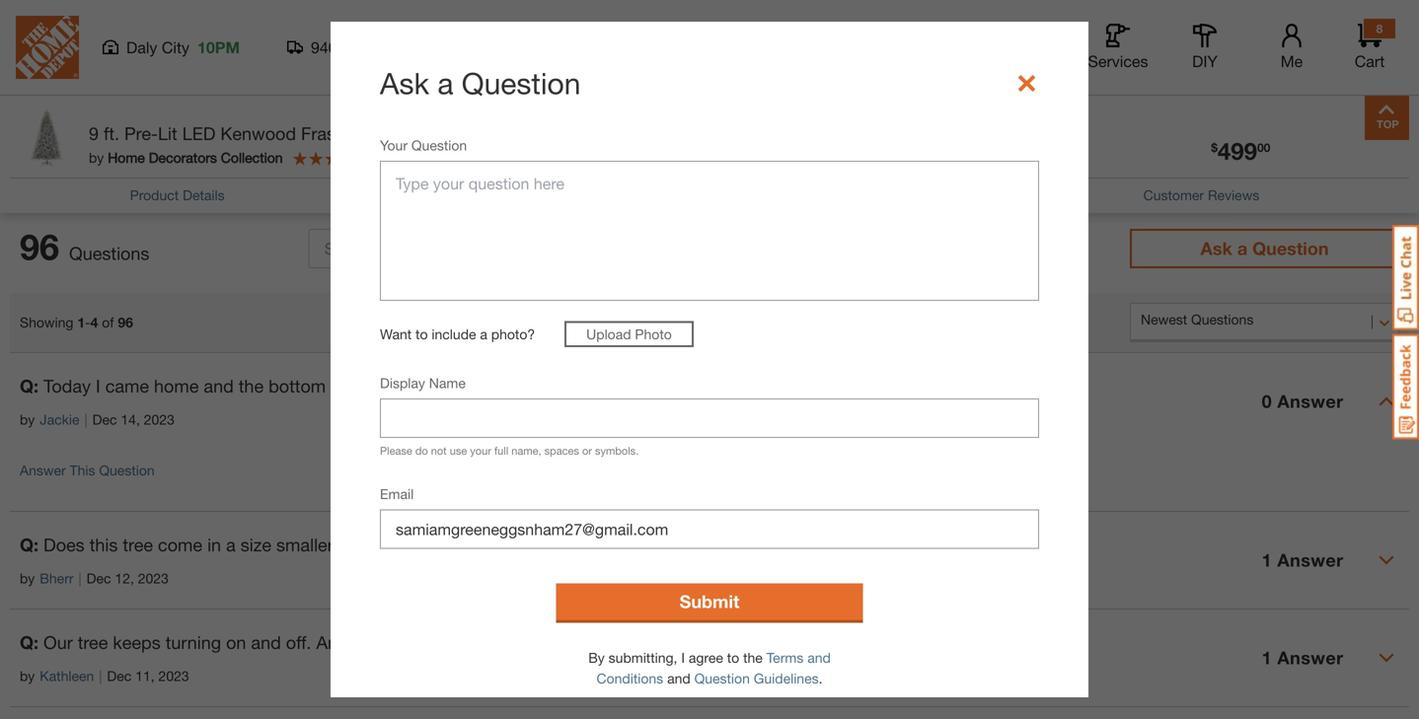 Task type: describe. For each thing, give the bounding box(es) containing it.
home
[[154, 375, 199, 397]]

please
[[380, 445, 412, 457]]

q: today i came home and the bottom of my tree isn't lit!!!!???? can i fix this issue? luckily i haven't decorated it yet! help!!
[[20, 375, 1002, 397]]

help!!
[[956, 375, 1002, 397]]

upload
[[587, 326, 631, 342]]

0 vertical spatial to
[[416, 326, 428, 342]]

guidelines
[[754, 671, 819, 687]]

close image
[[1015, 71, 1039, 96]]

answer for does this tree come in a size smaller than 7.5ft?
[[1278, 550, 1344, 571]]

our
[[43, 632, 73, 653]]

does
[[43, 534, 85, 556]]

0 horizontal spatial tree
[[78, 632, 108, 653]]

me
[[1281, 52, 1303, 71]]

ask a question main content
[[0, 0, 1420, 720]]

or
[[582, 445, 592, 457]]

ft.
[[104, 123, 119, 144]]

0 vertical spatial of
[[102, 314, 114, 330]]

services button
[[1087, 24, 1150, 71]]

by for today
[[20, 411, 35, 428]]

feedback link image
[[1393, 334, 1420, 440]]

spaces
[[545, 445, 579, 457]]

&
[[101, 131, 113, 152]]

any
[[316, 632, 347, 653]]

decorated
[[822, 375, 903, 397]]

display name
[[380, 375, 466, 391]]

kenwood
[[221, 123, 296, 144]]

Type your question here text field
[[380, 161, 1039, 301]]

than
[[338, 534, 373, 556]]

ask inside main content
[[380, 66, 429, 101]]

| for tree
[[99, 668, 102, 684]]

upload photo
[[587, 326, 672, 342]]

1 for our tree keeps turning on and off. any suggestions?
[[1262, 647, 1272, 669]]

bherr button
[[40, 568, 74, 589]]

it
[[907, 375, 917, 397]]

7.5ft?
[[378, 534, 424, 556]]

1 vertical spatial this
[[90, 534, 118, 556]]

answer for today i came home and the bottom of my tree isn't lit!!!!???? can i fix this issue? luckily i haven't decorated it yet! help!!
[[1278, 391, 1344, 412]]

this
[[70, 462, 95, 479]]

come
[[158, 534, 202, 556]]

the inside questions element
[[239, 375, 264, 397]]

1 vertical spatial 96
[[20, 225, 59, 268]]

jackie
[[40, 411, 79, 428]]

customer
[[1144, 187, 1204, 203]]

a left photo?
[[480, 326, 488, 342]]

questions inside 96 questions
[[69, 243, 149, 264]]

please do not use your full name, spaces or symbols.
[[380, 445, 639, 457]]

terms and conditions
[[597, 650, 831, 687]]

$ 499 00
[[1211, 137, 1271, 165]]

lit!!!!????
[[453, 375, 525, 397]]

luckily
[[689, 375, 744, 397]]

ask a question inside button
[[1201, 238, 1329, 259]]

1 answer for q: does this tree come in a size smaller than 7.5ft?
[[1262, 550, 1344, 571]]

agree
[[689, 650, 723, 666]]

by jackie | dec 14, 2023
[[20, 411, 175, 428]]

artificial
[[424, 123, 487, 144]]

0
[[1262, 391, 1272, 412]]

4
[[90, 314, 98, 330]]

by submitting, i agree to the
[[589, 650, 763, 666]]

fraser
[[301, 123, 351, 144]]

live chat image
[[1393, 225, 1420, 331]]

1 horizontal spatial tree
[[123, 534, 153, 556]]

answer for our tree keeps turning on and off. any suggestions?
[[1278, 647, 1344, 669]]

shop
[[1002, 52, 1039, 71]]

answer this question link
[[20, 462, 155, 479]]

diy
[[1193, 52, 1218, 71]]

suggestions?
[[352, 632, 458, 653]]

all
[[1044, 52, 1061, 71]]

1 horizontal spatial to
[[727, 650, 740, 666]]

8
[[1377, 22, 1383, 36]]

i left "fix"
[[567, 375, 571, 397]]

i right luckily
[[749, 375, 754, 397]]

question up christmas
[[462, 66, 581, 101]]

city
[[162, 38, 190, 57]]

top button
[[1365, 96, 1410, 140]]

kathleen button
[[40, 666, 94, 687]]

i inside main content
[[681, 650, 685, 666]]

499
[[1218, 137, 1258, 165]]

0 answer
[[1262, 391, 1344, 412]]

q: for q: does this tree come in a size smaller than 7.5ft?
[[20, 534, 39, 556]]

christmas
[[492, 123, 573, 144]]

| for i
[[84, 411, 87, 428]]

not
[[431, 445, 447, 457]]

today
[[43, 375, 91, 397]]

2023 for come
[[138, 570, 169, 587]]

by home decorators collection
[[89, 150, 283, 166]]

tree
[[578, 123, 611, 144]]

question right this
[[99, 462, 155, 479]]

submit
[[680, 591, 740, 612]]

use
[[450, 445, 467, 457]]

2 vertical spatial 96
[[118, 314, 133, 330]]

can
[[530, 375, 562, 397]]

94015 button
[[287, 38, 355, 57]]

smaller
[[276, 534, 333, 556]]

bottom
[[269, 375, 326, 397]]

96 questions
[[20, 225, 149, 268]]

turning
[[166, 632, 221, 653]]

dec for this
[[87, 570, 111, 587]]

(
[[377, 151, 379, 164]]

2023 for turning
[[158, 668, 189, 684]]

cart
[[1355, 52, 1385, 71]]

submit button
[[556, 584, 863, 620]]

00
[[1258, 141, 1271, 154]]

by
[[589, 650, 605, 666]]

$
[[1211, 141, 1218, 154]]

flocked
[[356, 123, 419, 144]]

by kathleen | dec 11, 2023
[[20, 668, 189, 684]]

came
[[105, 375, 149, 397]]



Task type: vqa. For each thing, say whether or not it's contained in the screenshot.
CREDIT
no



Task type: locate. For each thing, give the bounding box(es) containing it.
by left kathleen
[[20, 668, 35, 684]]

specifications up "9"
[[10, 61, 130, 82]]

want to include a photo?
[[380, 326, 535, 342]]

| right the bherr on the left
[[79, 570, 82, 587]]

2 vertical spatial dec
[[107, 668, 132, 684]]

customer reviews button
[[1144, 185, 1260, 206], [1144, 185, 1260, 206]]

your question
[[380, 137, 467, 153]]

1 vertical spatial specifications
[[455, 187, 542, 203]]

question inside button
[[1253, 238, 1329, 259]]

a up "artificial"
[[438, 66, 454, 101]]

diy button
[[1174, 24, 1237, 71]]

ask a question button
[[1130, 229, 1400, 268]]

question right ')'
[[412, 137, 467, 153]]

0 vertical spatial 1
[[77, 314, 85, 330]]

q: our tree keeps turning on and off. any suggestions?
[[20, 632, 458, 653]]

shop all
[[1002, 52, 1061, 71]]

the home depot logo image
[[16, 16, 79, 79]]

by for our
[[20, 668, 35, 684]]

1 vertical spatial q:
[[20, 534, 39, 556]]

symbols.
[[595, 445, 639, 457]]

ask a question
[[380, 66, 581, 101], [1201, 238, 1329, 259]]

the inside ask a question main content
[[743, 650, 763, 666]]

the up question guidelines link at the bottom
[[743, 650, 763, 666]]

0 horizontal spatial this
[[90, 534, 118, 556]]

product
[[130, 187, 179, 203]]

0 horizontal spatial |
[[79, 570, 82, 587]]

0 vertical spatial specifications
[[10, 61, 130, 82]]

2023 for home
[[144, 411, 175, 428]]

i left "came" in the left of the page
[[96, 375, 100, 397]]

and
[[204, 375, 234, 397], [251, 632, 281, 653], [808, 650, 831, 666], [667, 671, 691, 687]]

to right want
[[416, 326, 428, 342]]

2 q: from the top
[[20, 534, 39, 556]]

of left my
[[331, 375, 346, 397]]

2023 right 12,
[[138, 570, 169, 587]]

1 vertical spatial 2023
[[138, 570, 169, 587]]

0 horizontal spatial ask
[[380, 66, 429, 101]]

collection
[[221, 150, 283, 166]]

0 vertical spatial q:
[[20, 375, 39, 397]]

1 horizontal spatial specifications
[[455, 187, 542, 203]]

home
[[108, 150, 145, 166]]

product details
[[130, 187, 225, 203]]

0 vertical spatial this
[[600, 375, 628, 397]]

0 vertical spatial |
[[84, 411, 87, 428]]

tree right our
[[78, 632, 108, 653]]

the left bottom
[[239, 375, 264, 397]]

of inside questions element
[[331, 375, 346, 397]]

haven't
[[759, 375, 817, 397]]

question down reviews
[[1253, 238, 1329, 259]]

2 1 answer from the top
[[1262, 647, 1344, 669]]

and right home
[[204, 375, 234, 397]]

a
[[438, 66, 454, 101], [1238, 238, 1248, 259], [480, 326, 488, 342], [226, 534, 236, 556]]

0 vertical spatial 96
[[10, 162, 25, 178]]

my
[[351, 375, 375, 397]]

1 horizontal spatial ask
[[1201, 238, 1233, 259]]

1 vertical spatial ask
[[1201, 238, 1233, 259]]

547
[[379, 151, 398, 164]]

0 vertical spatial questions
[[10, 131, 96, 152]]

and right on
[[251, 632, 281, 653]]

kathleen
[[40, 668, 94, 684]]

dec for i
[[92, 411, 117, 428]]

questions down "9"
[[29, 162, 92, 178]]

specifications button
[[0, 34, 1420, 113], [455, 185, 542, 206], [455, 185, 542, 206]]

1 vertical spatial 1 answer
[[1262, 647, 1344, 669]]

None text field
[[380, 510, 1039, 549]]

14,
[[121, 411, 140, 428]]

to up and question guidelines .
[[727, 650, 740, 666]]

2 vertical spatial q:
[[20, 632, 39, 653]]

1 vertical spatial 1
[[1262, 550, 1272, 571]]

None text field
[[380, 399, 1039, 438]]

ask a question up "artificial"
[[380, 66, 581, 101]]

product image image
[[15, 106, 79, 170]]

| right jackie
[[84, 411, 87, 428]]

conditions
[[597, 671, 664, 687]]

email
[[380, 486, 414, 502]]

12,
[[115, 570, 134, 587]]

1 vertical spatial ask a question
[[1201, 238, 1329, 259]]

tree up 12,
[[123, 534, 153, 556]]

10pm
[[197, 38, 240, 57]]

submitting,
[[609, 650, 678, 666]]

1 answer for q: our tree keeps turning on and off. any suggestions?
[[1262, 647, 1344, 669]]

ask down customer reviews
[[1201, 238, 1233, 259]]

your
[[470, 445, 491, 457]]

specifications
[[10, 61, 130, 82], [455, 187, 542, 203]]

dec left the 11,
[[107, 668, 132, 684]]

name,
[[512, 445, 542, 457]]

1 vertical spatial |
[[79, 570, 82, 587]]

include
[[432, 326, 476, 342]]

| for this
[[79, 570, 82, 587]]

q: left does
[[20, 534, 39, 556]]

yet!
[[922, 375, 951, 397]]

and down by submitting, i agree to the
[[667, 671, 691, 687]]

0 horizontal spatial the
[[239, 375, 264, 397]]

full
[[494, 445, 509, 457]]

decorators
[[149, 150, 217, 166]]

0 vertical spatial 1 answer
[[1262, 550, 1344, 571]]

this up by bherr | dec 12, 2023
[[90, 534, 118, 556]]

lit
[[158, 123, 177, 144]]

1 horizontal spatial |
[[84, 411, 87, 428]]

terms
[[767, 650, 804, 666]]

question down agree
[[695, 671, 750, 687]]

1 1 answer from the top
[[1262, 550, 1344, 571]]

by left jackie
[[20, 411, 35, 428]]

q: for q: our tree keeps turning on and off. any suggestions?
[[20, 632, 39, 653]]

and question guidelines .
[[667, 671, 823, 687]]

0 vertical spatial ask
[[380, 66, 429, 101]]

a inside questions element
[[226, 534, 236, 556]]

1 q: from the top
[[20, 375, 39, 397]]

0 horizontal spatial specifications
[[10, 61, 130, 82]]

2 vertical spatial 2023
[[158, 668, 189, 684]]

cart 8
[[1355, 22, 1385, 71]]

3 q: from the top
[[20, 632, 39, 653]]

2 horizontal spatial tree
[[380, 375, 410, 397]]

fix
[[576, 375, 595, 397]]

ask up flocked
[[380, 66, 429, 101]]

2 vertical spatial tree
[[78, 632, 108, 653]]

by left the bherr on the left
[[20, 570, 35, 587]]

9 ft. pre-lit led kenwood fraser flocked artificial christmas tree
[[89, 123, 611, 144]]

in
[[207, 534, 221, 556]]

0 horizontal spatial of
[[102, 314, 114, 330]]

0 vertical spatial tree
[[380, 375, 410, 397]]

a inside ask a question button
[[1238, 238, 1248, 259]]

do
[[415, 445, 428, 457]]

1 vertical spatial questions
[[29, 162, 92, 178]]

2023 right 14, on the left bottom of page
[[144, 411, 175, 428]]

questions left &
[[10, 131, 96, 152]]

1 horizontal spatial of
[[331, 375, 346, 397]]

ask inside button
[[1201, 238, 1233, 259]]

1 vertical spatial dec
[[87, 570, 111, 587]]

tree right my
[[380, 375, 410, 397]]

terms and conditions link
[[597, 650, 831, 687]]

1 vertical spatial tree
[[123, 534, 153, 556]]

2023
[[144, 411, 175, 428], [138, 570, 169, 587], [158, 668, 189, 684]]

display
[[380, 375, 425, 391]]

0 vertical spatial 2023
[[144, 411, 175, 428]]

1 horizontal spatial ask a question
[[1201, 238, 1329, 259]]

0 vertical spatial dec
[[92, 411, 117, 428]]

1 vertical spatial of
[[331, 375, 346, 397]]

1 vertical spatial to
[[727, 650, 740, 666]]

me button
[[1261, 24, 1324, 71]]

9
[[89, 123, 99, 144]]

1 horizontal spatial this
[[600, 375, 628, 397]]

by for does
[[20, 570, 35, 587]]

0 horizontal spatial ask a question
[[380, 66, 581, 101]]

1 horizontal spatial the
[[743, 650, 763, 666]]

services
[[1088, 52, 1149, 71]]

details
[[183, 187, 225, 203]]

ask a question down reviews
[[1201, 238, 1329, 259]]

question guidelines link
[[695, 671, 819, 687]]

i left agree
[[681, 650, 685, 666]]

ask a question inside main content
[[380, 66, 581, 101]]

want
[[380, 326, 412, 342]]

1 for does this tree come in a size smaller than 7.5ft?
[[1262, 550, 1272, 571]]

questions up 4
[[69, 243, 149, 264]]

of right 4
[[102, 314, 114, 330]]

2 vertical spatial questions
[[69, 243, 149, 264]]

.
[[819, 671, 823, 687]]

1 vertical spatial the
[[743, 650, 763, 666]]

to
[[416, 326, 428, 342], [727, 650, 740, 666]]

showing 1 - 4 of 96
[[20, 314, 133, 330]]

0 horizontal spatial to
[[416, 326, 428, 342]]

96 inside questions & answers 96 questions
[[10, 162, 25, 178]]

photo?
[[491, 326, 535, 342]]

2 vertical spatial 1
[[1262, 647, 1272, 669]]

isn't
[[415, 375, 448, 397]]

questions & answers 96 questions
[[10, 131, 191, 178]]

this right "fix"
[[600, 375, 628, 397]]

11,
[[135, 668, 155, 684]]

showing
[[20, 314, 73, 330]]

by
[[89, 150, 104, 166], [20, 411, 35, 428], [20, 570, 35, 587], [20, 668, 35, 684]]

and inside the terms and conditions
[[808, 650, 831, 666]]

dec left 14, on the left bottom of page
[[92, 411, 117, 428]]

a right in
[[226, 534, 236, 556]]

reviews
[[1208, 187, 1260, 203]]

customer reviews
[[1144, 187, 1260, 203]]

pre-
[[124, 123, 158, 144]]

i
[[96, 375, 100, 397], [567, 375, 571, 397], [749, 375, 754, 397], [681, 650, 685, 666]]

off.
[[286, 632, 311, 653]]

none text field inside ask a question main content
[[380, 510, 1039, 549]]

by down "9"
[[89, 150, 104, 166]]

name
[[429, 375, 466, 391]]

daly
[[126, 38, 157, 57]]

dec for tree
[[107, 668, 132, 684]]

Search Questions & Answers text field
[[309, 229, 971, 268]]

0 vertical spatial ask a question
[[380, 66, 581, 101]]

jackie button
[[40, 409, 79, 430]]

)
[[398, 151, 400, 164]]

a down reviews
[[1238, 238, 1248, 259]]

2 horizontal spatial |
[[99, 668, 102, 684]]

q: left our
[[20, 632, 39, 653]]

dec
[[92, 411, 117, 428], [87, 570, 111, 587], [107, 668, 132, 684]]

specifications down christmas
[[455, 187, 542, 203]]

questions element
[[10, 352, 1410, 720]]

tree
[[380, 375, 410, 397], [123, 534, 153, 556], [78, 632, 108, 653]]

| right kathleen
[[99, 668, 102, 684]]

and up .
[[808, 650, 831, 666]]

on
[[226, 632, 246, 653]]

q: for q: today i came home and the bottom of my tree isn't lit!!!!???? can i fix this issue? luckily i haven't decorated it yet! help!!
[[20, 375, 39, 397]]

q: left the today
[[20, 375, 39, 397]]

2023 right the 11,
[[158, 668, 189, 684]]

the
[[239, 375, 264, 397], [743, 650, 763, 666]]

94015
[[311, 38, 355, 57]]

0 vertical spatial the
[[239, 375, 264, 397]]

dec left 12,
[[87, 570, 111, 587]]

2 vertical spatial |
[[99, 668, 102, 684]]



